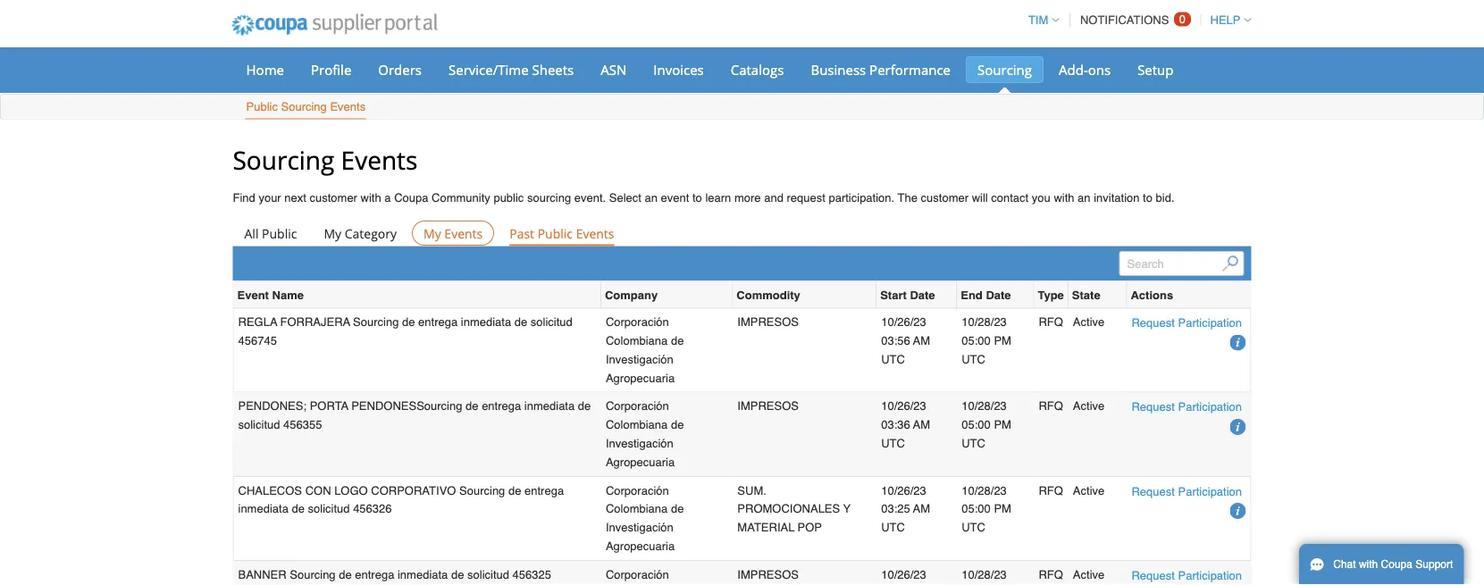Task type: describe. For each thing, give the bounding box(es) containing it.
entrega inside pendones; porta pendonessourcing de entrega inmediata de solicitud 456355
[[482, 400, 521, 413]]

request for 10/26/23 03:25 am utc
[[1132, 485, 1175, 498]]

date for start date
[[910, 288, 935, 301]]

05:00 for 10/26/23 03:25 am utc
[[962, 502, 991, 516]]

pm for 10/26/23 03:36 am utc
[[994, 418, 1012, 432]]

catalogs
[[731, 60, 784, 79]]

10/28/23 05:00 pm utc for 10/26/23 03:56 am utc
[[962, 315, 1012, 366]]

utc right 10/26/23 03:36 am utc
[[962, 437, 986, 450]]

Search text field
[[1120, 251, 1244, 276]]

home link
[[235, 56, 296, 83]]

event name button
[[237, 285, 304, 304]]

pendonessourcing
[[351, 400, 462, 413]]

business performance link
[[799, 56, 963, 83]]

agropecuaria for regla forrajera sourcing de entrega inmediata de solicitud 456745
[[606, 371, 675, 385]]

03:56
[[881, 334, 910, 347]]

request participation button for 10/26/23 03:25 am utc
[[1132, 482, 1242, 501]]

10/26/23 03:25 am utc
[[881, 484, 930, 534]]

service/time sheets
[[449, 60, 574, 79]]

colombiana for pendones; porta pendonessourcing de entrega inmediata de solicitud 456355
[[606, 418, 668, 432]]

4 request participation button from the top
[[1132, 566, 1242, 585]]

bid.
[[1156, 191, 1175, 205]]

2 customer from the left
[[921, 191, 969, 205]]

end date
[[961, 288, 1011, 301]]

sourcing inside chalecos con logo corporativo sourcing de entrega inmediata de solicitud 456326
[[459, 484, 505, 497]]

456325
[[513, 568, 551, 581]]

porta
[[310, 400, 348, 413]]

event name
[[237, 288, 304, 301]]

chat with coupa support button
[[1299, 544, 1464, 585]]

pendones; porta pendonessourcing de entrega inmediata de solicitud 456355
[[238, 400, 591, 432]]

my events
[[424, 225, 483, 242]]

corporación colombiana de investigación agropecuaria for pendones; porta pendonessourcing de entrega inmediata de solicitud 456355
[[606, 400, 684, 469]]

commodity button
[[737, 285, 801, 304]]

select
[[609, 191, 642, 205]]

entrega inside chalecos con logo corporativo sourcing de entrega inmediata de solicitud 456326
[[525, 484, 564, 497]]

request participation button for 10/26/23 03:36 am utc
[[1132, 398, 1242, 417]]

community
[[432, 191, 490, 205]]

10/28/23 05:00 pm utc for 10/26/23 03:25 am utc
[[962, 484, 1012, 534]]

notifications 0
[[1080, 13, 1186, 27]]

agropecuaria for pendones; porta pendonessourcing de entrega inmediata de solicitud 456355
[[606, 455, 675, 469]]

will
[[972, 191, 988, 205]]

invitation
[[1094, 191, 1140, 205]]

coupa supplier portal image
[[219, 3, 450, 47]]

state button
[[1072, 285, 1101, 304]]

sourcing up next
[[233, 143, 335, 177]]

more
[[735, 191, 761, 205]]

solicitud inside chalecos con logo corporativo sourcing de entrega inmediata de solicitud 456326
[[308, 502, 350, 516]]

type button
[[1038, 285, 1064, 304]]

10/28/23 for 10/26/23 03:36 am utc
[[962, 400, 1007, 413]]

request participation for 10/26/23 03:25 am utc
[[1132, 485, 1242, 498]]

request for 10/26/23 03:56 am utc
[[1132, 316, 1175, 330]]

y
[[843, 502, 851, 516]]

my for my events
[[424, 225, 441, 242]]

a
[[385, 191, 391, 205]]

active for 03:56
[[1073, 315, 1105, 329]]

sourcing events
[[233, 143, 418, 177]]

company
[[605, 288, 658, 301]]

business performance
[[811, 60, 951, 79]]

add-ons
[[1059, 60, 1111, 79]]

10/26/23 for 03:25
[[881, 484, 927, 497]]

0
[[1179, 13, 1186, 26]]

navigation containing notifications 0
[[1020, 3, 1252, 38]]

and
[[764, 191, 784, 205]]

events down community
[[444, 225, 483, 242]]

event.
[[574, 191, 606, 205]]

invoices
[[654, 60, 704, 79]]

utc inside 10/26/23 03:25 am utc
[[881, 521, 905, 534]]

pendones;
[[238, 400, 307, 413]]

type
[[1038, 288, 1064, 301]]

promocionales
[[738, 502, 840, 516]]

sourcing
[[527, 191, 571, 205]]

category
[[345, 225, 397, 242]]

forrajera
[[280, 315, 350, 329]]

tim
[[1029, 13, 1049, 27]]

rfq for 10/26/23 03:36 am utc
[[1039, 400, 1063, 413]]

rfq for 10/26/23 03:25 am utc
[[1039, 484, 1063, 497]]

regla
[[238, 315, 277, 329]]

you
[[1032, 191, 1051, 205]]

05:00 for 10/26/23 03:56 am utc
[[962, 334, 991, 347]]

end date button
[[961, 285, 1011, 304]]

notifications
[[1080, 13, 1169, 27]]

start date button
[[880, 285, 935, 304]]

4 active from the top
[[1073, 568, 1105, 581]]

con
[[305, 484, 331, 497]]

home
[[246, 60, 284, 79]]

10/26/23 for 03:56
[[881, 315, 927, 329]]

help
[[1211, 13, 1241, 27]]

colombiana for chalecos con logo corporativo sourcing de entrega inmediata de solicitud 456326
[[606, 502, 668, 516]]

invoices link
[[642, 56, 716, 83]]

my events link
[[412, 221, 494, 246]]

03:36
[[881, 418, 910, 432]]

start
[[880, 288, 907, 301]]

456355
[[283, 418, 322, 432]]

corporación for pendones; porta pendonessourcing de entrega inmediata de solicitud 456355
[[606, 400, 669, 413]]

entrega inside 'regla forrajera sourcing de entrega inmediata de solicitud 456745'
[[418, 315, 458, 329]]

public for all
[[262, 225, 297, 242]]

end
[[961, 288, 983, 301]]

events down profile link
[[330, 100, 366, 113]]

logo
[[334, 484, 368, 497]]

find
[[233, 191, 255, 205]]

find your next customer with a coupa community public sourcing event. select an event to learn more and request participation. the customer will contact you with an invitation to bid.
[[233, 191, 1175, 205]]

rfq for 10/26/23 03:56 am utc
[[1039, 315, 1063, 329]]

contact
[[991, 191, 1029, 205]]

sourcing down tim
[[978, 60, 1032, 79]]

inmediata inside 'regla forrajera sourcing de entrega inmediata de solicitud 456745'
[[461, 315, 511, 329]]

public down 'home' "link"
[[246, 100, 278, 113]]

chalecos con logo corporativo sourcing de entrega inmediata de solicitud 456326
[[238, 484, 564, 516]]

chalecos
[[238, 484, 302, 497]]

participation for 10/26/23 03:25 am utc
[[1178, 485, 1242, 498]]

next
[[284, 191, 306, 205]]

state
[[1072, 288, 1101, 301]]

1 customer from the left
[[310, 191, 357, 205]]

impresos for 03:56
[[738, 315, 799, 329]]

sum. promocionales y material pop
[[738, 484, 851, 534]]

actions
[[1131, 288, 1174, 301]]

2 an from the left
[[1078, 191, 1091, 205]]

1 to from the left
[[693, 191, 702, 205]]

inmediata inside pendones; porta pendonessourcing de entrega inmediata de solicitud 456355
[[524, 400, 575, 413]]

type state
[[1038, 288, 1101, 301]]

sourcing link
[[966, 56, 1044, 83]]

banner sourcing de entrega inmediata de solicitud 456325
[[238, 568, 551, 581]]

event
[[237, 288, 269, 301]]

corporación for regla forrajera sourcing de entrega inmediata de solicitud 456745
[[606, 315, 669, 329]]

456745
[[238, 334, 277, 347]]

am for 03:36
[[913, 418, 930, 432]]

participation for 10/26/23 03:56 am utc
[[1178, 316, 1242, 330]]



Task type: locate. For each thing, give the bounding box(es) containing it.
1 vertical spatial am
[[913, 418, 930, 432]]

coupa left the 'support'
[[1381, 559, 1413, 571]]

3 10/28/23 05:00 pm utc from the top
[[962, 484, 1012, 534]]

0 horizontal spatial my
[[324, 225, 341, 242]]

utc inside 10/26/23 03:56 am utc
[[881, 353, 905, 366]]

0 vertical spatial 10/28/23 05:00 pm utc
[[962, 315, 1012, 366]]

am right '03:36'
[[913, 418, 930, 432]]

ons
[[1088, 60, 1111, 79]]

3 10/26/23 from the top
[[881, 484, 927, 497]]

events down event.
[[576, 225, 614, 242]]

am for 03:25
[[913, 502, 930, 516]]

2 vertical spatial 05:00
[[962, 502, 991, 516]]

impresos
[[738, 315, 799, 329], [738, 400, 799, 413], [738, 568, 799, 581]]

1 colombiana from the top
[[606, 334, 668, 347]]

utc down end
[[962, 353, 986, 366]]

2 corporación from the top
[[606, 400, 669, 413]]

4 corporación from the top
[[606, 568, 684, 585]]

with right chat
[[1359, 559, 1378, 571]]

an left invitation on the top of the page
[[1078, 191, 1091, 205]]

past
[[510, 225, 534, 242]]

1 horizontal spatial an
[[1078, 191, 1091, 205]]

corporación colombiana de investigación agropecuaria
[[606, 315, 684, 385], [606, 400, 684, 469], [606, 484, 684, 553]]

1 horizontal spatial customer
[[921, 191, 969, 205]]

10/26/23 inside 10/26/23 03:36 am utc
[[881, 400, 927, 413]]

sourcing right banner
[[290, 568, 336, 581]]

2 request participation button from the top
[[1132, 398, 1242, 417]]

customer left the will
[[921, 191, 969, 205]]

am right the 03:25
[[913, 502, 930, 516]]

pm for 10/26/23 03:56 am utc
[[994, 334, 1012, 347]]

public for past
[[538, 225, 573, 242]]

participation for 10/26/23 03:36 am utc
[[1178, 401, 1242, 414]]

coupa
[[394, 191, 428, 205], [1381, 559, 1413, 571]]

4 request participation from the top
[[1132, 569, 1242, 582]]

navigation
[[1020, 3, 1252, 38]]

profile
[[311, 60, 351, 79]]

active
[[1073, 315, 1105, 329], [1073, 400, 1105, 413], [1073, 484, 1105, 497], [1073, 568, 1105, 581]]

0 horizontal spatial customer
[[310, 191, 357, 205]]

solicitud inside pendones; porta pendonessourcing de entrega inmediata de solicitud 456355
[[238, 418, 280, 432]]

the
[[898, 191, 918, 205]]

sheets
[[532, 60, 574, 79]]

10/26/23 down 10/26/23 03:25 am utc
[[881, 568, 930, 585]]

1 horizontal spatial my
[[424, 225, 441, 242]]

request for 10/26/23 03:36 am utc
[[1132, 401, 1175, 414]]

0 horizontal spatial date
[[910, 288, 935, 301]]

1 vertical spatial 10/28/23 05:00 pm utc
[[962, 400, 1012, 450]]

an left event
[[645, 191, 658, 205]]

10/26/23 for 03:36
[[881, 400, 927, 413]]

2 vertical spatial 10/28/23 05:00 pm utc
[[962, 484, 1012, 534]]

10/28/23
[[962, 315, 1007, 329], [962, 400, 1007, 413], [962, 484, 1007, 497], [962, 568, 1012, 585]]

2 vertical spatial am
[[913, 502, 930, 516]]

4 participation from the top
[[1178, 569, 1242, 582]]

banner
[[238, 568, 287, 581]]

customer
[[310, 191, 357, 205], [921, 191, 969, 205]]

1 corporación colombiana de investigación agropecuaria from the top
[[606, 315, 684, 385]]

4 10/26/23 from the top
[[881, 568, 930, 585]]

3 impresos from the top
[[738, 568, 799, 581]]

1 date from the left
[[910, 288, 935, 301]]

2 rfq from the top
[[1039, 400, 1063, 413]]

rfq for 10/26/23
[[1039, 568, 1063, 581]]

my left category
[[324, 225, 341, 242]]

sourcing right the forrajera
[[353, 315, 399, 329]]

2 agropecuaria from the top
[[606, 455, 675, 469]]

colombiana for regla forrajera sourcing de entrega inmediata de solicitud 456745
[[606, 334, 668, 347]]

10/26/23 up the 03:25
[[881, 484, 927, 497]]

an
[[645, 191, 658, 205], [1078, 191, 1091, 205]]

1 an from the left
[[645, 191, 658, 205]]

chat with coupa support
[[1334, 559, 1453, 571]]

coupa right a
[[394, 191, 428, 205]]

entrega
[[418, 315, 458, 329], [482, 400, 521, 413], [525, 484, 564, 497], [355, 568, 394, 581]]

colombiana
[[606, 334, 668, 347], [606, 418, 668, 432], [606, 502, 668, 516]]

public right past
[[538, 225, 573, 242]]

search image
[[1223, 255, 1239, 272]]

0 vertical spatial corporación colombiana de investigación agropecuaria
[[606, 315, 684, 385]]

456326
[[353, 502, 392, 516]]

1 request participation from the top
[[1132, 316, 1242, 330]]

pm
[[994, 334, 1012, 347], [994, 418, 1012, 432], [994, 502, 1012, 516]]

1 request from the top
[[1132, 316, 1175, 330]]

name
[[272, 288, 304, 301]]

1 10/28/23 05:00 pm utc from the top
[[962, 315, 1012, 366]]

tab list
[[233, 221, 1252, 246]]

solicitud inside 'regla forrajera sourcing de entrega inmediata de solicitud 456745'
[[531, 315, 573, 329]]

2 to from the left
[[1143, 191, 1153, 205]]

0 horizontal spatial an
[[645, 191, 658, 205]]

10/26/23 03:36 am utc
[[881, 400, 930, 450]]

impresos up sum.
[[738, 400, 799, 413]]

2 request from the top
[[1132, 401, 1175, 414]]

date right end
[[986, 288, 1011, 301]]

2 vertical spatial investigación
[[606, 521, 674, 534]]

1 horizontal spatial date
[[986, 288, 1011, 301]]

participation
[[1178, 316, 1242, 330], [1178, 401, 1242, 414], [1178, 485, 1242, 498], [1178, 569, 1242, 582]]

2 colombiana from the top
[[606, 418, 668, 432]]

am
[[913, 334, 930, 347], [913, 418, 930, 432], [913, 502, 930, 516]]

corporación for chalecos con logo corporativo sourcing de entrega inmediata de solicitud 456326
[[606, 484, 669, 497]]

sourcing inside 'regla forrajera sourcing de entrega inmediata de solicitud 456745'
[[353, 315, 399, 329]]

impresos down the commodity button
[[738, 315, 799, 329]]

3 investigación from the top
[[606, 521, 674, 534]]

2 vertical spatial impresos
[[738, 568, 799, 581]]

utc
[[881, 353, 905, 366], [962, 353, 986, 366], [881, 437, 905, 450], [962, 437, 986, 450], [881, 521, 905, 534], [962, 521, 986, 534]]

active for 03:36
[[1073, 400, 1105, 413]]

2 horizontal spatial with
[[1359, 559, 1378, 571]]

3 pm from the top
[[994, 502, 1012, 516]]

1 10/26/23 from the top
[[881, 315, 927, 329]]

utc inside 10/26/23 03:36 am utc
[[881, 437, 905, 450]]

1 corporación from the top
[[606, 315, 669, 329]]

utc down the 03:25
[[881, 521, 905, 534]]

am right 03:56 at bottom right
[[913, 334, 930, 347]]

pop
[[798, 521, 822, 534]]

10/28/23 05:00 pm utc for 10/26/23 03:36 am utc
[[962, 400, 1012, 450]]

rfq
[[1039, 315, 1063, 329], [1039, 400, 1063, 413], [1039, 484, 1063, 497], [1039, 568, 1063, 581]]

investigación for pendones; porta pendonessourcing de entrega inmediata de solicitud 456355
[[606, 437, 674, 450]]

2 am from the top
[[913, 418, 930, 432]]

10/28/23 for 10/26/23 03:56 am utc
[[962, 315, 1007, 329]]

03:25
[[881, 502, 910, 516]]

0 vertical spatial colombiana
[[606, 334, 668, 347]]

1 request participation button from the top
[[1132, 314, 1242, 332]]

tim link
[[1020, 13, 1059, 27]]

company button
[[605, 285, 658, 304]]

0 vertical spatial coupa
[[394, 191, 428, 205]]

impresos down material
[[738, 568, 799, 581]]

request participation for 10/26/23 03:56 am utc
[[1132, 316, 1242, 330]]

impresos for 03:36
[[738, 400, 799, 413]]

am inside 10/26/23 03:56 am utc
[[913, 334, 930, 347]]

3 corporación from the top
[[606, 484, 669, 497]]

request participation
[[1132, 316, 1242, 330], [1132, 401, 1242, 414], [1132, 485, 1242, 498], [1132, 569, 1242, 582]]

1 vertical spatial pm
[[994, 418, 1012, 432]]

start date
[[880, 288, 935, 301]]

de
[[402, 315, 415, 329], [515, 315, 527, 329], [671, 334, 684, 347], [466, 400, 479, 413], [578, 400, 591, 413], [671, 418, 684, 432], [508, 484, 521, 497], [292, 502, 305, 516], [671, 502, 684, 516], [339, 568, 352, 581], [451, 568, 464, 581]]

1 horizontal spatial to
[[1143, 191, 1153, 205]]

3 active from the top
[[1073, 484, 1105, 497]]

10/28/23 05:00 pm utc
[[962, 315, 1012, 366], [962, 400, 1012, 450], [962, 484, 1012, 534]]

10/28/23 05:00 pm utc right 10/26/23 03:25 am utc
[[962, 484, 1012, 534]]

05:00 right 10/26/23 03:36 am utc
[[962, 418, 991, 432]]

date right start
[[910, 288, 935, 301]]

am inside 10/26/23 03:25 am utc
[[913, 502, 930, 516]]

2 vertical spatial pm
[[994, 502, 1012, 516]]

10/26/23 up '03:36'
[[881, 400, 927, 413]]

05:00 down end
[[962, 334, 991, 347]]

investigación for chalecos con logo corporativo sourcing de entrega inmediata de solicitud 456326
[[606, 521, 674, 534]]

chat
[[1334, 559, 1356, 571]]

past public events
[[510, 225, 614, 242]]

3 am from the top
[[913, 502, 930, 516]]

10/26/23 inside 10/26/23 03:25 am utc
[[881, 484, 927, 497]]

setup link
[[1126, 56, 1185, 83]]

support
[[1416, 559, 1453, 571]]

1 active from the top
[[1073, 315, 1105, 329]]

2 corporación colombiana de investigación agropecuaria from the top
[[606, 400, 684, 469]]

0 vertical spatial impresos
[[738, 315, 799, 329]]

3 rfq from the top
[[1039, 484, 1063, 497]]

0 horizontal spatial with
[[361, 191, 381, 205]]

05:00 right 10/26/23 03:25 am utc
[[962, 502, 991, 516]]

investigación
[[606, 353, 674, 366], [606, 437, 674, 450], [606, 521, 674, 534]]

0 vertical spatial pm
[[994, 334, 1012, 347]]

3 request participation from the top
[[1132, 485, 1242, 498]]

2 vertical spatial agropecuaria
[[606, 539, 675, 553]]

my for my category
[[324, 225, 341, 242]]

3 participation from the top
[[1178, 485, 1242, 498]]

1 rfq from the top
[[1039, 315, 1063, 329]]

profile link
[[299, 56, 363, 83]]

investigación for regla forrajera sourcing de entrega inmediata de solicitud 456745
[[606, 353, 674, 366]]

orders link
[[367, 56, 433, 83]]

3 05:00 from the top
[[962, 502, 991, 516]]

events
[[330, 100, 366, 113], [341, 143, 418, 177], [444, 225, 483, 242], [576, 225, 614, 242]]

1 impresos from the top
[[738, 315, 799, 329]]

all public
[[244, 225, 297, 242]]

solicitud
[[531, 315, 573, 329], [238, 418, 280, 432], [308, 502, 350, 516], [467, 568, 509, 581]]

1 vertical spatial colombiana
[[606, 418, 668, 432]]

0 vertical spatial agropecuaria
[[606, 371, 675, 385]]

sourcing down profile link
[[281, 100, 327, 113]]

utc down '03:36'
[[881, 437, 905, 450]]

2 date from the left
[[986, 288, 1011, 301]]

3 request participation button from the top
[[1132, 482, 1242, 501]]

2 vertical spatial colombiana
[[606, 502, 668, 516]]

past public events link
[[498, 221, 626, 246]]

2 request participation from the top
[[1132, 401, 1242, 414]]

1 vertical spatial investigación
[[606, 437, 674, 450]]

sum.
[[738, 484, 767, 497]]

actions button
[[1131, 285, 1174, 304]]

date for end date
[[986, 288, 1011, 301]]

1 vertical spatial corporación colombiana de investigación agropecuaria
[[606, 400, 684, 469]]

10/26/23
[[881, 315, 927, 329], [881, 400, 927, 413], [881, 484, 927, 497], [881, 568, 930, 585]]

10/28/23 05:00 pm utc right 10/26/23 03:36 am utc
[[962, 400, 1012, 450]]

material
[[738, 521, 795, 534]]

customer right next
[[310, 191, 357, 205]]

request
[[787, 191, 826, 205]]

1 pm from the top
[[994, 334, 1012, 347]]

utc down 03:56 at bottom right
[[881, 353, 905, 366]]

0 vertical spatial 05:00
[[962, 334, 991, 347]]

date
[[910, 288, 935, 301], [986, 288, 1011, 301]]

2 participation from the top
[[1178, 401, 1242, 414]]

sourcing right corporativo
[[459, 484, 505, 497]]

05:00
[[962, 334, 991, 347], [962, 418, 991, 432], [962, 502, 991, 516]]

add-ons link
[[1047, 56, 1123, 83]]

4 10/28/23 from the top
[[962, 568, 1012, 585]]

am inside 10/26/23 03:36 am utc
[[913, 418, 930, 432]]

2 impresos from the top
[[738, 400, 799, 413]]

am for 03:56
[[913, 334, 930, 347]]

0 horizontal spatial coupa
[[394, 191, 428, 205]]

public sourcing events link
[[245, 96, 367, 119]]

2 pm from the top
[[994, 418, 1012, 432]]

all public link
[[233, 221, 309, 246]]

asn
[[601, 60, 627, 79]]

3 request from the top
[[1132, 485, 1175, 498]]

1 vertical spatial coupa
[[1381, 559, 1413, 571]]

public right all
[[262, 225, 297, 242]]

request participation button for 10/26/23 03:56 am utc
[[1132, 314, 1242, 332]]

4 rfq from the top
[[1039, 568, 1063, 581]]

2 10/28/23 05:00 pm utc from the top
[[962, 400, 1012, 450]]

10/26/23 up 03:56 at bottom right
[[881, 315, 927, 329]]

with
[[361, 191, 381, 205], [1054, 191, 1075, 205], [1359, 559, 1378, 571]]

10/28/23 05:00 pm utc down end date button
[[962, 315, 1012, 366]]

public sourcing events
[[246, 100, 366, 113]]

to left bid.
[[1143, 191, 1153, 205]]

event
[[661, 191, 689, 205]]

with left a
[[361, 191, 381, 205]]

3 10/28/23 from the top
[[962, 484, 1007, 497]]

learn
[[705, 191, 731, 205]]

tab list containing all public
[[233, 221, 1252, 246]]

corporación colombiana de investigación agropecuaria for regla forrajera sourcing de entrega inmediata de solicitud 456745
[[606, 315, 684, 385]]

2 vertical spatial corporación colombiana de investigación agropecuaria
[[606, 484, 684, 553]]

corporación colombiana de investigación agropecuaria for chalecos con logo corporativo sourcing de entrega inmediata de solicitud 456326
[[606, 484, 684, 553]]

10/26/23 03:56 am utc
[[881, 315, 930, 366]]

agropecuaria
[[606, 371, 675, 385], [606, 455, 675, 469], [606, 539, 675, 553]]

3 colombiana from the top
[[606, 502, 668, 516]]

2 05:00 from the top
[[962, 418, 991, 432]]

pm for 10/26/23 03:25 am utc
[[994, 502, 1012, 516]]

0 vertical spatial am
[[913, 334, 930, 347]]

05:00 for 10/26/23 03:36 am utc
[[962, 418, 991, 432]]

2 investigación from the top
[[606, 437, 674, 450]]

3 agropecuaria from the top
[[606, 539, 675, 553]]

events up a
[[341, 143, 418, 177]]

inmediata inside chalecos con logo corporativo sourcing de entrega inmediata de solicitud 456326
[[238, 502, 289, 516]]

3 corporación colombiana de investigación agropecuaria from the top
[[606, 484, 684, 553]]

participation.
[[829, 191, 895, 205]]

help link
[[1202, 13, 1252, 27]]

1 horizontal spatial with
[[1054, 191, 1075, 205]]

utc right 10/26/23 03:25 am utc
[[962, 521, 986, 534]]

1 10/28/23 from the top
[[962, 315, 1007, 329]]

your
[[259, 191, 281, 205]]

1 investigación from the top
[[606, 353, 674, 366]]

1 agropecuaria from the top
[[606, 371, 675, 385]]

1 vertical spatial 05:00
[[962, 418, 991, 432]]

asn link
[[589, 56, 638, 83]]

coupa inside button
[[1381, 559, 1413, 571]]

1 vertical spatial agropecuaria
[[606, 455, 675, 469]]

2 active from the top
[[1073, 400, 1105, 413]]

0 vertical spatial investigación
[[606, 353, 674, 366]]

1 05:00 from the top
[[962, 334, 991, 347]]

1 vertical spatial impresos
[[738, 400, 799, 413]]

with inside button
[[1359, 559, 1378, 571]]

1 horizontal spatial coupa
[[1381, 559, 1413, 571]]

1 am from the top
[[913, 334, 930, 347]]

1 my from the left
[[324, 225, 341, 242]]

10/26/23 inside 10/26/23 03:56 am utc
[[881, 315, 927, 329]]

0 horizontal spatial to
[[693, 191, 702, 205]]

add-
[[1059, 60, 1088, 79]]

active for 03:25
[[1073, 484, 1105, 497]]

1 participation from the top
[[1178, 316, 1242, 330]]

4 request from the top
[[1132, 569, 1175, 582]]

2 10/26/23 from the top
[[881, 400, 927, 413]]

corporativo
[[371, 484, 456, 497]]

business
[[811, 60, 866, 79]]

with right you
[[1054, 191, 1075, 205]]

my down community
[[424, 225, 441, 242]]

to left the learn
[[693, 191, 702, 205]]

2 my from the left
[[424, 225, 441, 242]]

2 10/28/23 from the top
[[962, 400, 1007, 413]]

agropecuaria for chalecos con logo corporativo sourcing de entrega inmediata de solicitud 456326
[[606, 539, 675, 553]]

request participation for 10/26/23 03:36 am utc
[[1132, 401, 1242, 414]]

10/28/23 for 10/26/23 03:25 am utc
[[962, 484, 1007, 497]]



Task type: vqa. For each thing, say whether or not it's contained in the screenshot.


